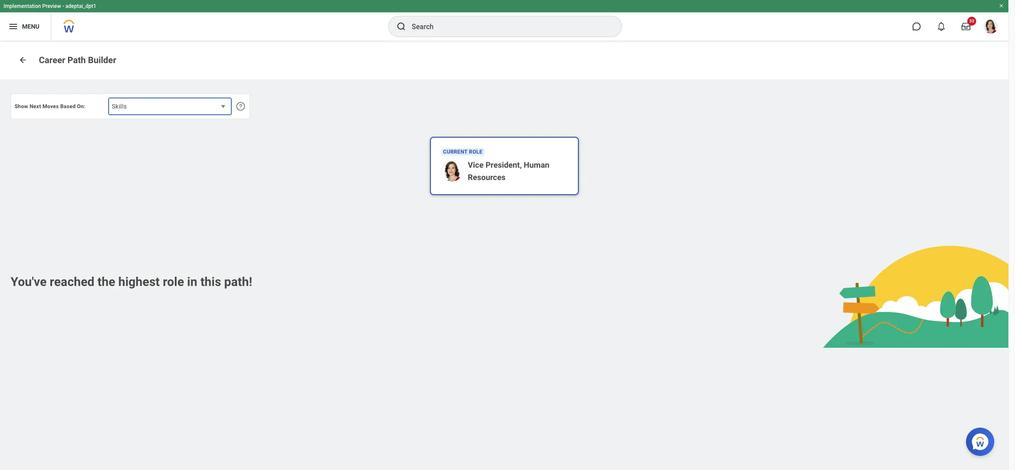 Task type: vqa. For each thing, say whether or not it's contained in the screenshot.
Justify Icon in the left top of the page
yes



Task type: locate. For each thing, give the bounding box(es) containing it.
in
[[187, 275, 197, 289]]

career path builder
[[39, 55, 116, 65]]

vice president, human resources
[[468, 160, 550, 182]]

you've reached the highest role in this path!
[[11, 275, 252, 289]]

resources
[[468, 173, 506, 182]]

33
[[970, 19, 975, 23]]

highest
[[118, 275, 160, 289]]

skills button
[[108, 98, 232, 115]]

preview
[[42, 3, 61, 9]]

adeptai_dpt1
[[65, 3, 96, 9]]

based
[[60, 103, 76, 110]]

moves
[[43, 103, 59, 110]]

justify image
[[8, 21, 19, 32]]

show next moves based on:
[[15, 103, 86, 110]]

role
[[469, 149, 483, 155]]

close environment banner image
[[999, 3, 1005, 8]]

president,
[[486, 160, 522, 170]]

menu
[[22, 23, 39, 30]]

next
[[30, 103, 41, 110]]

question outline image
[[236, 101, 246, 112]]

menu button
[[0, 12, 51, 41]]

search image
[[396, 21, 407, 32]]

skills
[[112, 103, 127, 110]]

path!
[[224, 275, 252, 289]]

on:
[[77, 103, 86, 110]]

end of path image
[[823, 246, 1016, 349]]

career
[[39, 55, 65, 65]]

inbox large image
[[962, 22, 971, 31]]

notifications large image
[[938, 22, 946, 31]]

role
[[163, 275, 184, 289]]



Task type: describe. For each thing, give the bounding box(es) containing it.
implementation
[[4, 3, 41, 9]]

current
[[443, 149, 468, 155]]

vice
[[468, 160, 484, 170]]

path
[[68, 55, 86, 65]]

arrow left image
[[19, 56, 27, 65]]

builder
[[88, 55, 116, 65]]

-
[[62, 3, 64, 9]]

you've
[[11, 275, 47, 289]]

show
[[15, 103, 28, 110]]

human
[[524, 160, 550, 170]]

reached
[[50, 275, 94, 289]]

Search Workday  search field
[[412, 17, 604, 36]]

current role
[[443, 149, 483, 155]]

33 button
[[957, 17, 977, 36]]

this
[[201, 275, 221, 289]]

implementation preview -   adeptai_dpt1
[[4, 3, 96, 9]]

profile logan mcneil image
[[984, 19, 999, 35]]

the
[[98, 275, 115, 289]]

menu banner
[[0, 0, 1009, 41]]



